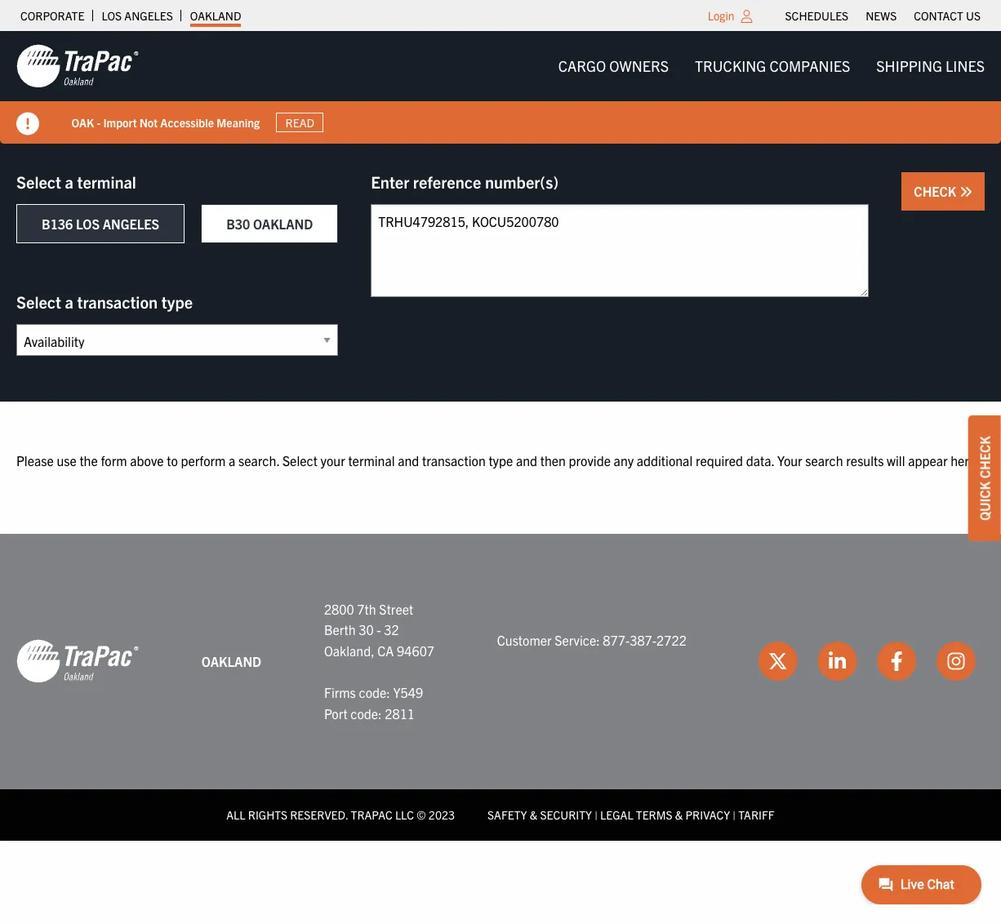 Task type: locate. For each thing, give the bounding box(es) containing it.
b30
[[226, 216, 250, 232]]

- right "30"
[[377, 622, 381, 638]]

|
[[595, 808, 598, 823], [733, 808, 736, 823]]

7th
[[357, 601, 376, 617]]

code: up the 2811
[[359, 685, 390, 701]]

©
[[417, 808, 426, 823]]

angeles left oakland link
[[124, 8, 173, 23]]

and
[[398, 453, 419, 469], [516, 453, 538, 469]]

and left then
[[516, 453, 538, 469]]

0 horizontal spatial type
[[162, 292, 193, 312]]

oakland
[[190, 8, 241, 23], [253, 216, 313, 232], [202, 653, 262, 670]]

& right safety
[[530, 808, 538, 823]]

select
[[16, 172, 61, 192], [16, 292, 61, 312], [283, 453, 318, 469]]

| left tariff link
[[733, 808, 736, 823]]

- right oak
[[97, 115, 101, 130]]

banner
[[0, 31, 1002, 144]]

menu bar
[[777, 4, 990, 27], [545, 50, 998, 83]]

0 vertical spatial transaction
[[77, 292, 158, 312]]

safety & security link
[[488, 808, 592, 823]]

1 horizontal spatial transaction
[[422, 453, 486, 469]]

transaction
[[77, 292, 158, 312], [422, 453, 486, 469]]

oakland link
[[190, 4, 241, 27]]

los right b136
[[76, 216, 100, 232]]

security
[[540, 808, 592, 823]]

2 vertical spatial a
[[229, 453, 236, 469]]

tariff
[[739, 808, 775, 823]]

a down b136
[[65, 292, 73, 312]]

0 vertical spatial menu bar
[[777, 4, 990, 27]]

0 vertical spatial check
[[915, 183, 960, 199]]

los
[[102, 8, 122, 23], [76, 216, 100, 232]]

banner containing cargo owners
[[0, 31, 1002, 144]]

2811
[[385, 706, 415, 722]]

not
[[140, 115, 158, 130]]

and right your
[[398, 453, 419, 469]]

1 horizontal spatial -
[[377, 622, 381, 638]]

menu bar up the shipping
[[777, 4, 990, 27]]

import
[[104, 115, 137, 130]]

1 horizontal spatial solid image
[[960, 185, 973, 199]]

- inside 2800 7th street berth 30 - 32 oakland, ca 94607
[[377, 622, 381, 638]]

1 vertical spatial menu bar
[[545, 50, 998, 83]]

terminal right your
[[348, 453, 395, 469]]

shipping
[[877, 56, 943, 75]]

1 horizontal spatial type
[[489, 453, 513, 469]]

companies
[[770, 56, 851, 75]]

privacy
[[686, 808, 730, 823]]

los angeles link
[[102, 4, 173, 27]]

terminal up b136 los angeles
[[77, 172, 136, 192]]

1 horizontal spatial los
[[102, 8, 122, 23]]

customer
[[497, 632, 552, 649]]

& right terms
[[675, 808, 683, 823]]

| left the legal
[[595, 808, 598, 823]]

accessible
[[161, 115, 214, 130]]

2 vertical spatial oakland
[[202, 653, 262, 670]]

1 vertical spatial terminal
[[348, 453, 395, 469]]

0 vertical spatial oakland image
[[16, 43, 139, 89]]

0 horizontal spatial solid image
[[16, 113, 39, 136]]

additional
[[637, 453, 693, 469]]

oakland image inside footer
[[16, 639, 139, 685]]

1 vertical spatial transaction
[[422, 453, 486, 469]]

check button
[[902, 172, 985, 211]]

terminal
[[77, 172, 136, 192], [348, 453, 395, 469]]

angeles inside los angeles link
[[124, 8, 173, 23]]

1 horizontal spatial terminal
[[348, 453, 395, 469]]

0 horizontal spatial transaction
[[77, 292, 158, 312]]

1 vertical spatial code:
[[351, 706, 382, 722]]

a up b136
[[65, 172, 73, 192]]

here.
[[951, 453, 980, 469]]

0 horizontal spatial |
[[595, 808, 598, 823]]

1 vertical spatial select
[[16, 292, 61, 312]]

angeles down select a terminal
[[103, 216, 159, 232]]

above
[[130, 453, 164, 469]]

all
[[227, 808, 246, 823]]

1 vertical spatial solid image
[[960, 185, 973, 199]]

ca
[[378, 643, 394, 659]]

0 vertical spatial angeles
[[124, 8, 173, 23]]

1 horizontal spatial |
[[733, 808, 736, 823]]

menu bar containing schedules
[[777, 4, 990, 27]]

type inside 'please use the form above to perform a search. select your terminal and transaction type and then provide any additional required data. your search results will appear here. quick check'
[[489, 453, 513, 469]]

1 vertical spatial -
[[377, 622, 381, 638]]

0 horizontal spatial los
[[76, 216, 100, 232]]

0 vertical spatial -
[[97, 115, 101, 130]]

0 vertical spatial a
[[65, 172, 73, 192]]

1 vertical spatial type
[[489, 453, 513, 469]]

code: right port
[[351, 706, 382, 722]]

menu bar down light image
[[545, 50, 998, 83]]

any
[[614, 453, 634, 469]]

oakland image for 'banner' containing cargo owners
[[16, 43, 139, 89]]

1 & from the left
[[530, 808, 538, 823]]

shipping lines link
[[864, 50, 998, 83]]

angeles
[[124, 8, 173, 23], [103, 216, 159, 232]]

code:
[[359, 685, 390, 701], [351, 706, 382, 722]]

1 oakland image from the top
[[16, 43, 139, 89]]

lines
[[946, 56, 985, 75]]

2 and from the left
[[516, 453, 538, 469]]

select inside 'please use the form above to perform a search. select your terminal and transaction type and then provide any additional required data. your search results will appear here. quick check'
[[283, 453, 318, 469]]

contact us link
[[914, 4, 981, 27]]

schedules link
[[786, 4, 849, 27]]

port
[[324, 706, 348, 722]]

2 oakland image from the top
[[16, 639, 139, 685]]

1 horizontal spatial check
[[977, 436, 993, 479]]

a inside 'please use the form above to perform a search. select your terminal and transaction type and then provide any additional required data. your search results will appear here. quick check'
[[229, 453, 236, 469]]

0 horizontal spatial check
[[915, 183, 960, 199]]

a
[[65, 172, 73, 192], [65, 292, 73, 312], [229, 453, 236, 469]]

all rights reserved. trapac llc © 2023
[[227, 808, 455, 823]]

corporate
[[20, 8, 84, 23]]

0 horizontal spatial and
[[398, 453, 419, 469]]

0 vertical spatial select
[[16, 172, 61, 192]]

berth
[[324, 622, 356, 638]]

select for select a transaction type
[[16, 292, 61, 312]]

enter
[[371, 172, 410, 192]]

cargo owners link
[[545, 50, 682, 83]]

0 vertical spatial oakland
[[190, 8, 241, 23]]

quick check link
[[969, 416, 1002, 542]]

meaning
[[217, 115, 260, 130]]

select left your
[[283, 453, 318, 469]]

appear
[[909, 453, 948, 469]]

the
[[80, 453, 98, 469]]

footer
[[0, 534, 1002, 841]]

30
[[359, 622, 374, 638]]

oakland image
[[16, 43, 139, 89], [16, 639, 139, 685]]

light image
[[741, 10, 753, 23]]

perform
[[181, 453, 226, 469]]

32
[[384, 622, 399, 638]]

2 | from the left
[[733, 808, 736, 823]]

los right corporate
[[102, 8, 122, 23]]

contact
[[914, 8, 964, 23]]

firms
[[324, 685, 356, 701]]

legal
[[601, 808, 634, 823]]

0 vertical spatial terminal
[[77, 172, 136, 192]]

los angeles
[[102, 8, 173, 23]]

select up b136
[[16, 172, 61, 192]]

1 horizontal spatial and
[[516, 453, 538, 469]]

1 vertical spatial a
[[65, 292, 73, 312]]

safety
[[488, 808, 527, 823]]

select down b136
[[16, 292, 61, 312]]

form
[[101, 453, 127, 469]]

login
[[708, 8, 735, 23]]

a left search.
[[229, 453, 236, 469]]

1 horizontal spatial &
[[675, 808, 683, 823]]

0 horizontal spatial &
[[530, 808, 538, 823]]

select a terminal
[[16, 172, 136, 192]]

0 vertical spatial los
[[102, 8, 122, 23]]

oakland image inside 'banner'
[[16, 43, 139, 89]]

1 vertical spatial check
[[977, 436, 993, 479]]

menu bar containing cargo owners
[[545, 50, 998, 83]]

will
[[887, 453, 906, 469]]

oak - import not accessible meaning
[[72, 115, 260, 130]]

0 horizontal spatial -
[[97, 115, 101, 130]]

results
[[847, 453, 884, 469]]

2 & from the left
[[675, 808, 683, 823]]

1 vertical spatial los
[[76, 216, 100, 232]]

oakland image for footer at the bottom of the page containing 2800 7th street
[[16, 639, 139, 685]]

a for terminal
[[65, 172, 73, 192]]

tariff link
[[739, 808, 775, 823]]

transaction inside 'please use the form above to perform a search. select your terminal and transaction type and then provide any additional required data. your search results will appear here. quick check'
[[422, 453, 486, 469]]

2 vertical spatial select
[[283, 453, 318, 469]]

-
[[97, 115, 101, 130], [377, 622, 381, 638]]

solid image
[[16, 113, 39, 136], [960, 185, 973, 199]]

1 vertical spatial oakland image
[[16, 639, 139, 685]]

type
[[162, 292, 193, 312], [489, 453, 513, 469]]

firms code:  y549 port code:  2811
[[324, 685, 423, 722]]



Task type: vqa. For each thing, say whether or not it's contained in the screenshot.
Friday at the left bottom of the page
no



Task type: describe. For each thing, give the bounding box(es) containing it.
terminal inside 'please use the form above to perform a search. select your terminal and transaction type and then provide any additional required data. your search results will appear here. quick check'
[[348, 453, 395, 469]]

1 | from the left
[[595, 808, 598, 823]]

reserved.
[[290, 808, 348, 823]]

then
[[541, 453, 566, 469]]

0 vertical spatial solid image
[[16, 113, 39, 136]]

search
[[806, 453, 844, 469]]

schedules
[[786, 8, 849, 23]]

shipping lines
[[877, 56, 985, 75]]

news
[[866, 8, 897, 23]]

b136
[[42, 216, 73, 232]]

legal terms & privacy link
[[601, 808, 730, 823]]

owners
[[610, 56, 669, 75]]

data.
[[747, 453, 775, 469]]

y549
[[393, 685, 423, 701]]

2800
[[324, 601, 354, 617]]

b136 los angeles
[[42, 216, 159, 232]]

terms
[[636, 808, 673, 823]]

login link
[[708, 8, 735, 23]]

provide
[[569, 453, 611, 469]]

search.
[[239, 453, 280, 469]]

Enter reference number(s) text field
[[371, 204, 870, 297]]

your
[[321, 453, 345, 469]]

a for transaction
[[65, 292, 73, 312]]

select a transaction type
[[16, 292, 193, 312]]

your
[[778, 453, 803, 469]]

b30 oakland
[[226, 216, 313, 232]]

0 horizontal spatial terminal
[[77, 172, 136, 192]]

service:
[[555, 632, 600, 649]]

oakland inside footer
[[202, 653, 262, 670]]

cargo
[[559, 56, 606, 75]]

check inside 'please use the form above to perform a search. select your terminal and transaction type and then provide any additional required data. your search results will appear here. quick check'
[[977, 436, 993, 479]]

oakland,
[[324, 643, 375, 659]]

please use the form above to perform a search. select your terminal and transaction type and then provide any additional required data. your search results will appear here. quick check
[[16, 436, 993, 521]]

0 vertical spatial code:
[[359, 685, 390, 701]]

387-
[[630, 632, 657, 649]]

solid image inside check button
[[960, 185, 973, 199]]

read link
[[277, 113, 324, 133]]

quick
[[977, 482, 993, 521]]

corporate link
[[20, 4, 84, 27]]

read
[[286, 115, 315, 130]]

to
[[167, 453, 178, 469]]

us
[[966, 8, 981, 23]]

footer containing 2800 7th street
[[0, 534, 1002, 841]]

0 vertical spatial type
[[162, 292, 193, 312]]

2722
[[657, 632, 687, 649]]

enter reference number(s)
[[371, 172, 559, 192]]

contact us
[[914, 8, 981, 23]]

select for select a terminal
[[16, 172, 61, 192]]

2023
[[429, 808, 455, 823]]

number(s)
[[485, 172, 559, 192]]

cargo owners
[[559, 56, 669, 75]]

1 and from the left
[[398, 453, 419, 469]]

required
[[696, 453, 744, 469]]

1 vertical spatial angeles
[[103, 216, 159, 232]]

news link
[[866, 4, 897, 27]]

llc
[[395, 808, 414, 823]]

rights
[[248, 808, 288, 823]]

menu bar inside 'banner'
[[545, 50, 998, 83]]

94607
[[397, 643, 435, 659]]

2800 7th street berth 30 - 32 oakland, ca 94607
[[324, 601, 435, 659]]

oak
[[72, 115, 95, 130]]

use
[[57, 453, 77, 469]]

1 vertical spatial oakland
[[253, 216, 313, 232]]

trucking companies link
[[682, 50, 864, 83]]

877-
[[603, 632, 630, 649]]

trucking
[[695, 56, 767, 75]]

street
[[379, 601, 414, 617]]

safety & security | legal terms & privacy | tariff
[[488, 808, 775, 823]]

trapac
[[351, 808, 393, 823]]

customer service: 877-387-2722
[[497, 632, 687, 649]]

check inside button
[[915, 183, 960, 199]]



